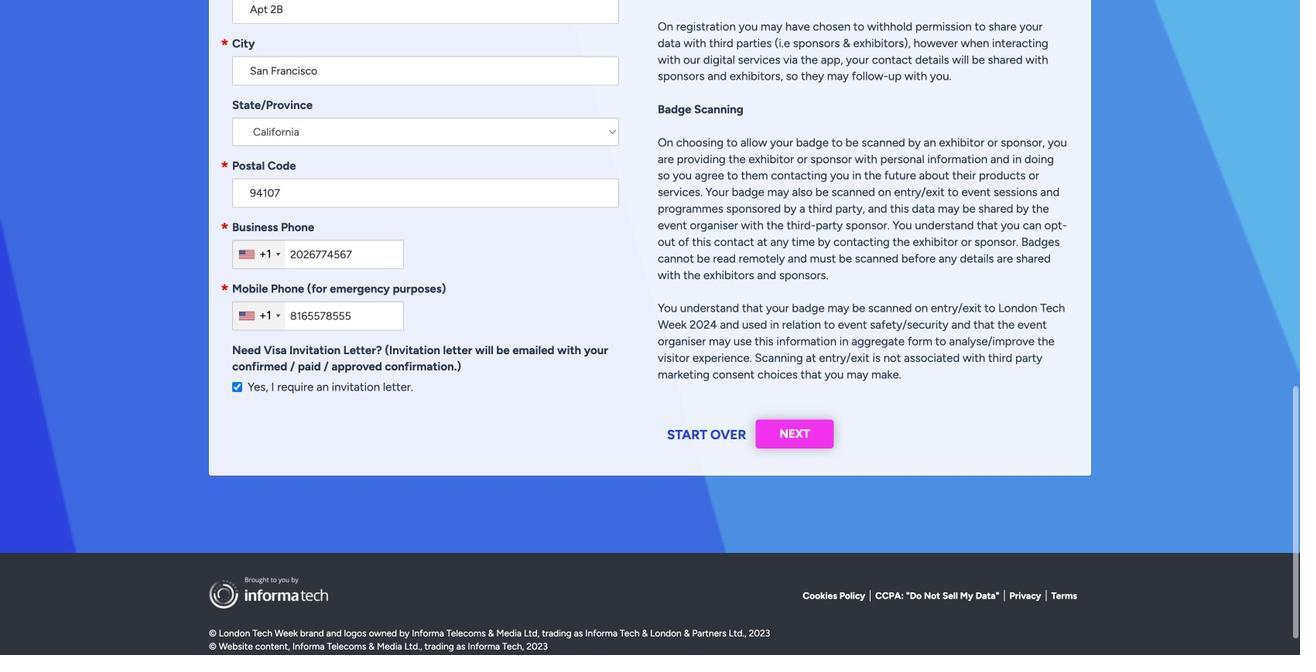 Task type: describe. For each thing, give the bounding box(es) containing it.
informa tech logo image
[[209, 576, 340, 609]]

201-555-0123 text field
[[232, 240, 404, 269]]



Task type: locate. For each thing, give the bounding box(es) containing it.
None text field
[[232, 0, 619, 24], [232, 56, 619, 86], [232, 0, 619, 24], [232, 56, 619, 86]]

201-555-0123 text field
[[232, 301, 404, 331]]

None checkbox
[[232, 382, 242, 392]]

None submit
[[756, 420, 834, 449]]

None text field
[[232, 178, 619, 208]]

None field
[[233, 241, 285, 268], [233, 302, 285, 330], [233, 241, 285, 268], [233, 302, 285, 330]]



Task type: vqa. For each thing, say whether or not it's contained in the screenshot.
Enter your address text box
no



